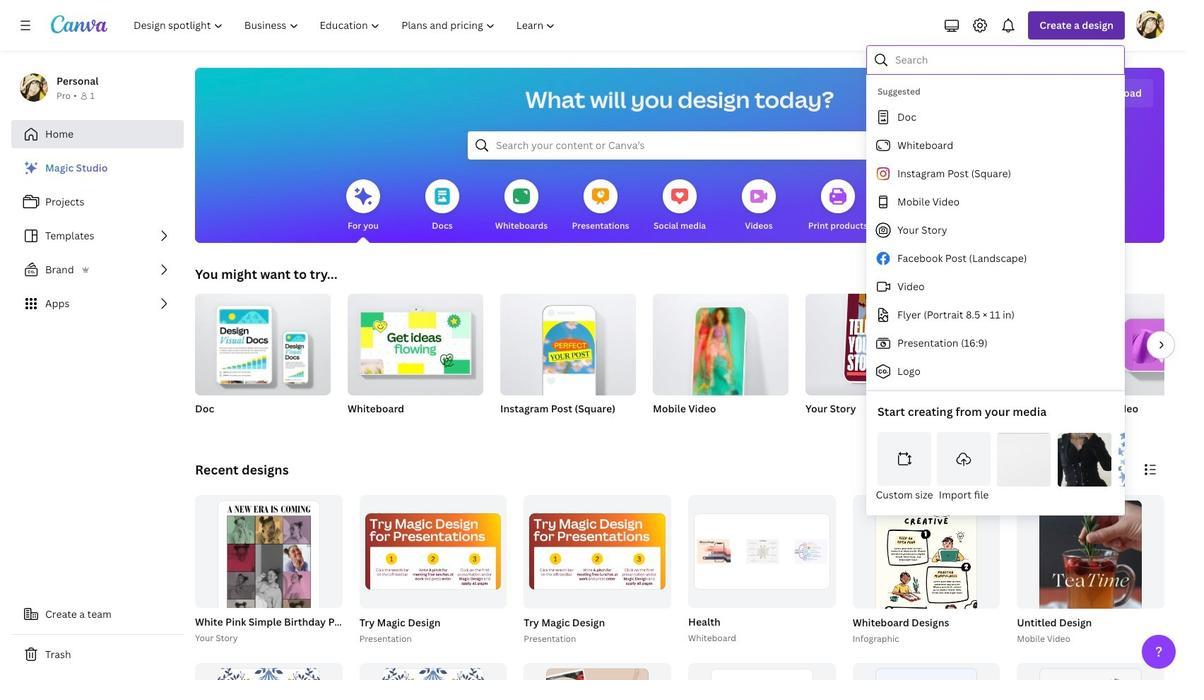 Task type: vqa. For each thing, say whether or not it's contained in the screenshot.
Try "blue" or "#00c4cc" search box
no



Task type: describe. For each thing, give the bounding box(es) containing it.
Search search field
[[896, 47, 1115, 74]]

Search search field
[[496, 132, 864, 159]]

top level navigation element
[[124, 11, 568, 40]]



Task type: locate. For each thing, give the bounding box(es) containing it.
list
[[11, 154, 184, 318]]

group
[[806, 286, 942, 434], [806, 286, 942, 396], [195, 288, 331, 434], [195, 288, 331, 396], [348, 288, 484, 434], [348, 288, 484, 396], [500, 288, 636, 434], [500, 288, 636, 396], [653, 294, 789, 434], [653, 294, 789, 404], [959, 294, 1094, 434], [1111, 294, 1188, 434], [192, 496, 483, 681], [195, 496, 343, 681], [357, 496, 507, 646], [360, 496, 507, 609], [521, 496, 672, 646], [524, 496, 672, 609], [686, 496, 836, 646], [850, 496, 1000, 681], [1015, 496, 1165, 681], [1017, 496, 1165, 681], [195, 663, 343, 681], [360, 663, 507, 681], [524, 663, 672, 681], [689, 663, 836, 681], [853, 663, 1000, 681], [1017, 663, 1165, 681]]

None search field
[[468, 131, 892, 160]]

stephanie aranda image
[[1137, 11, 1165, 39]]



